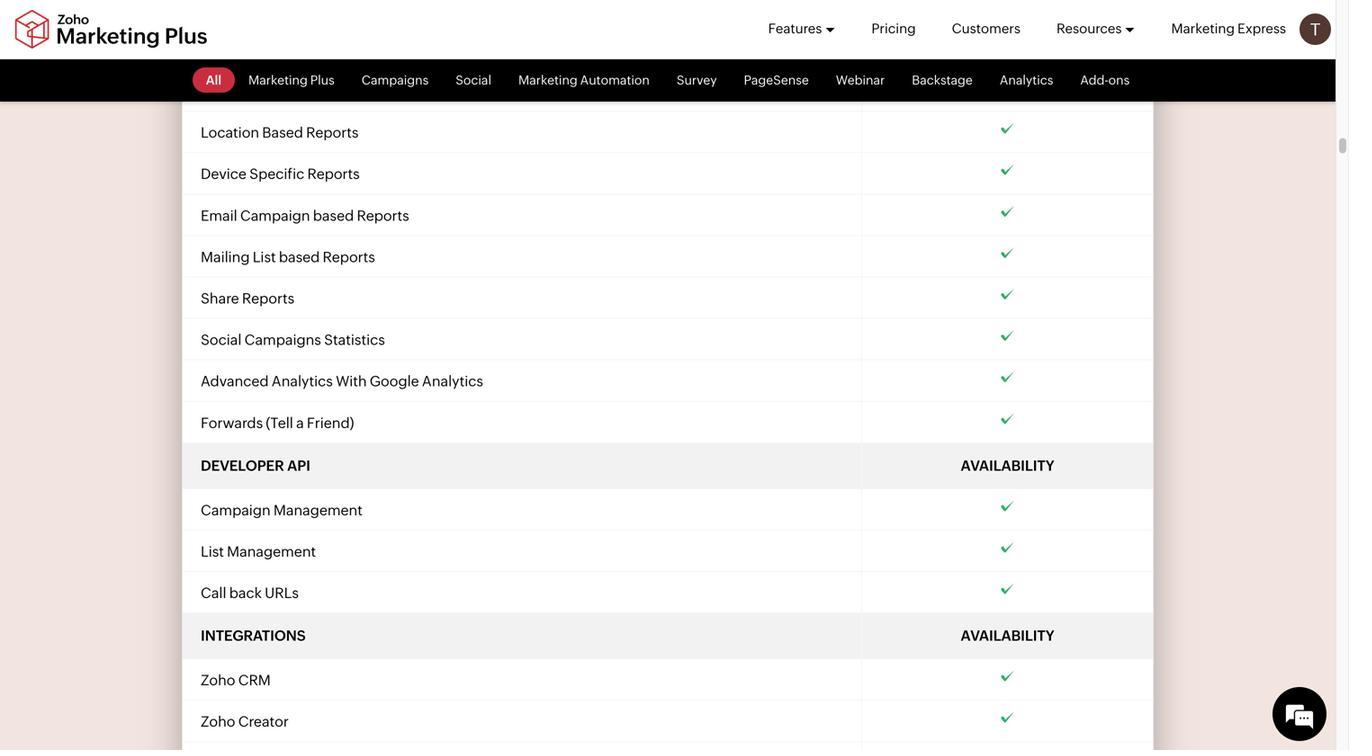 Task type: vqa. For each thing, say whether or not it's contained in the screenshot.
1st availability from the bottom of the page
yes



Task type: describe. For each thing, give the bounding box(es) containing it.
campaign management
[[201, 502, 363, 519]]

a
[[296, 415, 304, 431]]

back
[[229, 585, 262, 602]]

terry turtle image
[[1300, 14, 1331, 45]]

zoho for zoho creator
[[201, 714, 235, 731]]

availability for integrations
[[961, 628, 1055, 645]]

statistics
[[324, 332, 385, 348]]

1 vertical spatial campaigns
[[245, 332, 321, 348]]

1 vertical spatial campaign
[[201, 502, 271, 519]]

social for social campaigns statistics
[[201, 332, 242, 348]]

api
[[287, 458, 310, 474]]

marketing express
[[1172, 21, 1286, 36]]

mailing list based reports
[[201, 249, 375, 265]]

2 horizontal spatial analytics
[[1000, 73, 1054, 87]]

0 vertical spatial campaign
[[240, 207, 310, 224]]

0 horizontal spatial list
[[201, 544, 224, 560]]

ons
[[1109, 73, 1130, 87]]

crm
[[238, 673, 271, 689]]

1 horizontal spatial analytics
[[422, 373, 483, 390]]

features link
[[768, 0, 836, 58]]

add-ons
[[1081, 73, 1130, 87]]

availability for developer api
[[961, 458, 1055, 474]]

pricing link
[[872, 0, 916, 58]]

integrations
[[201, 628, 306, 645]]

developer api
[[201, 458, 310, 474]]

(tell
[[266, 415, 293, 431]]

customers link
[[952, 0, 1021, 58]]

based
[[262, 124, 303, 141]]

features
[[768, 21, 822, 36]]

marketing automation
[[518, 73, 650, 87]]

device specific reports
[[201, 166, 360, 182]]

pagesense
[[744, 73, 809, 87]]

backstage
[[912, 73, 973, 87]]

forwards (tell a friend)
[[201, 415, 354, 431]]

social campaigns statistics
[[201, 332, 385, 348]]

location
[[201, 124, 259, 141]]

0 horizontal spatial analytics
[[272, 373, 333, 390]]

email campaign based reports
[[201, 207, 409, 224]]

friend)
[[307, 415, 354, 431]]

specific
[[250, 166, 304, 182]]



Task type: locate. For each thing, give the bounding box(es) containing it.
based down email campaign based reports
[[279, 249, 320, 265]]

social for social
[[456, 73, 491, 87]]

zoho for zoho crm
[[201, 673, 235, 689]]

zoho
[[201, 673, 235, 689], [201, 714, 235, 731]]

management
[[274, 502, 363, 519], [227, 544, 316, 560]]

click-
[[201, 41, 238, 58]]

analytics
[[1000, 73, 1054, 87], [272, 373, 333, 390], [422, 373, 483, 390]]

share reports
[[201, 290, 295, 307]]

google
[[370, 373, 419, 390]]

add-
[[1081, 73, 1109, 87]]

list
[[253, 249, 276, 265], [201, 544, 224, 560]]

2 zoho from the top
[[201, 714, 235, 731]]

1 vertical spatial social
[[201, 332, 242, 348]]

email
[[201, 207, 237, 224]]

1 vertical spatial management
[[227, 544, 316, 560]]

express
[[1238, 21, 1286, 36]]

advanced analytics with google analytics
[[201, 373, 483, 390]]

zoho crm
[[201, 673, 271, 689]]

spam
[[201, 83, 240, 99]]

0 vertical spatial list
[[253, 249, 276, 265]]

1 vertical spatial based
[[279, 249, 320, 265]]

1 vertical spatial list
[[201, 544, 224, 560]]

list management
[[201, 544, 316, 560]]

list right mailing
[[253, 249, 276, 265]]

0 horizontal spatial campaigns
[[245, 332, 321, 348]]

urls
[[265, 585, 299, 602]]

2 availability from the top
[[961, 628, 1055, 645]]

marketing express link
[[1172, 0, 1286, 58]]

marketing
[[1172, 21, 1235, 36]]

marketing plus
[[248, 73, 335, 87]]

resources link
[[1057, 0, 1136, 58]]

0 vertical spatial availability
[[961, 458, 1055, 474]]

0 horizontal spatial social
[[201, 332, 242, 348]]

1 horizontal spatial social
[[456, 73, 491, 87]]

based
[[313, 207, 354, 224], [279, 249, 320, 265]]

click-through rates
[[201, 41, 335, 58]]

campaigns
[[362, 73, 429, 87], [245, 332, 321, 348]]

0 vertical spatial campaigns
[[362, 73, 429, 87]]

based for list
[[279, 249, 320, 265]]

survey
[[677, 73, 717, 87]]

1 zoho from the top
[[201, 673, 235, 689]]

zoho down zoho crm
[[201, 714, 235, 731]]

zoho creator
[[201, 714, 289, 731]]

campaign
[[240, 207, 310, 224], [201, 502, 271, 519]]

analytics down customers link
[[1000, 73, 1054, 87]]

management down "api"
[[274, 502, 363, 519]]

0 vertical spatial social
[[456, 73, 491, 87]]

all
[[206, 73, 221, 87]]

mailing
[[201, 249, 250, 265]]

zoho left crm
[[201, 673, 235, 689]]

customers
[[952, 21, 1021, 36]]

based up mailing list based reports
[[313, 207, 354, 224]]

rates
[[298, 41, 335, 58]]

analytics right google
[[422, 373, 483, 390]]

1 horizontal spatial list
[[253, 249, 276, 265]]

reports
[[306, 124, 359, 141], [307, 166, 360, 182], [357, 207, 409, 224], [323, 249, 375, 265], [242, 290, 295, 307]]

social
[[456, 73, 491, 87], [201, 332, 242, 348]]

through
[[238, 41, 295, 58]]

based for campaign
[[313, 207, 354, 224]]

management for list management
[[227, 544, 316, 560]]

1 vertical spatial zoho
[[201, 714, 235, 731]]

location based reports
[[201, 124, 359, 141]]

0 vertical spatial management
[[274, 502, 363, 519]]

zoho marketingplus logo image
[[14, 9, 209, 49]]

availability
[[961, 458, 1055, 474], [961, 628, 1055, 645]]

spam complaints
[[201, 83, 320, 99]]

webinar
[[836, 73, 885, 87]]

share
[[201, 290, 239, 307]]

developer
[[201, 458, 284, 474]]

advanced
[[201, 373, 269, 390]]

management for campaign management
[[274, 502, 363, 519]]

complaints
[[243, 83, 320, 99]]

0 vertical spatial based
[[313, 207, 354, 224]]

list up call
[[201, 544, 224, 560]]

campaign down developer
[[201, 502, 271, 519]]

0 vertical spatial zoho
[[201, 673, 235, 689]]

forwards
[[201, 415, 263, 431]]

device
[[201, 166, 247, 182]]

call
[[201, 585, 226, 602]]

call back urls
[[201, 585, 299, 602]]

creator
[[238, 714, 289, 731]]

campaign down specific
[[240, 207, 310, 224]]

1 vertical spatial availability
[[961, 628, 1055, 645]]

analytics up a
[[272, 373, 333, 390]]

pricing
[[872, 21, 916, 36]]

with
[[336, 373, 367, 390]]

1 horizontal spatial campaigns
[[362, 73, 429, 87]]

management down campaign management
[[227, 544, 316, 560]]

resources
[[1057, 21, 1122, 36]]

1 availability from the top
[[961, 458, 1055, 474]]



